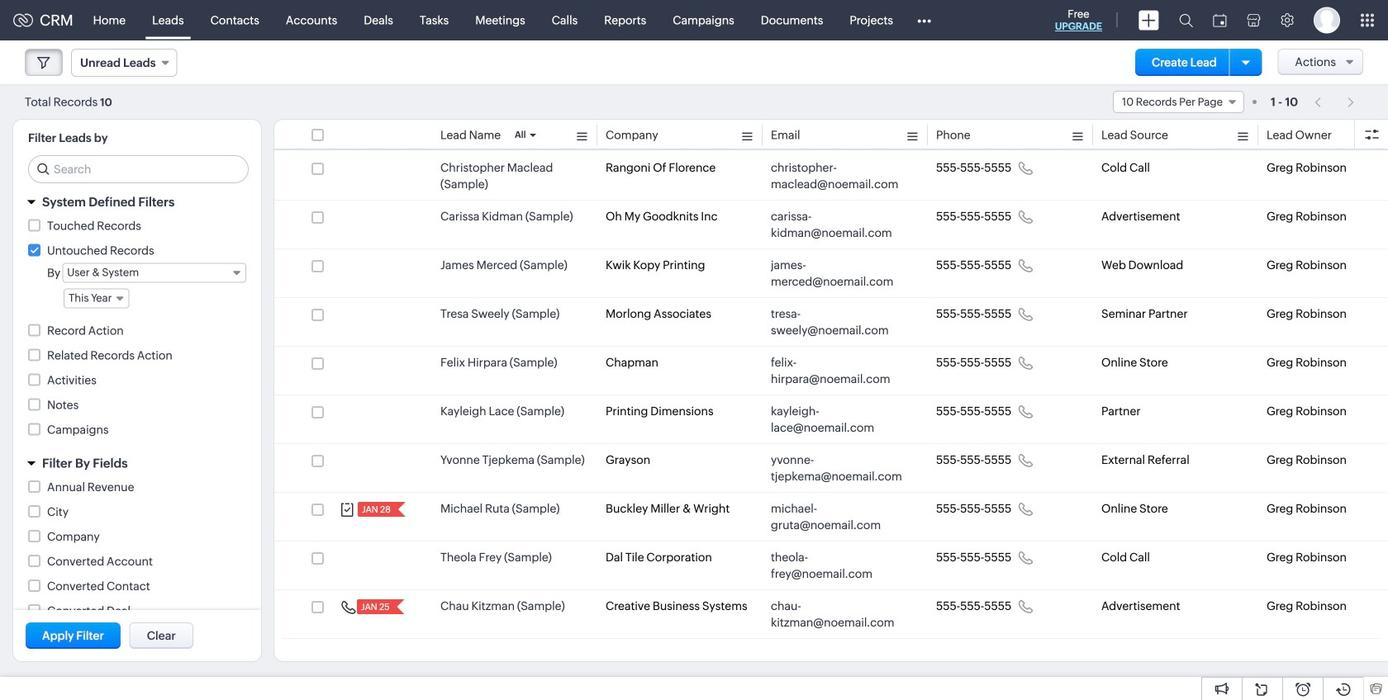 Task type: locate. For each thing, give the bounding box(es) containing it.
row group
[[274, 152, 1388, 640]]

logo image
[[13, 14, 33, 27]]

create menu element
[[1129, 0, 1169, 40]]

Other Modules field
[[906, 7, 942, 33]]

None field
[[71, 49, 177, 77], [1113, 91, 1244, 113], [62, 263, 246, 283], [64, 289, 129, 309], [71, 49, 177, 77], [1113, 91, 1244, 113], [62, 263, 246, 283], [64, 289, 129, 309]]

navigation
[[1307, 90, 1363, 114]]

profile image
[[1314, 7, 1340, 33]]

profile element
[[1304, 0, 1350, 40]]



Task type: vqa. For each thing, say whether or not it's contained in the screenshot.
Create Menu element at the right top of page
yes



Task type: describe. For each thing, give the bounding box(es) containing it.
calendar image
[[1213, 14, 1227, 27]]

search image
[[1179, 13, 1193, 27]]

create menu image
[[1139, 10, 1159, 30]]

Search text field
[[29, 156, 248, 183]]

search element
[[1169, 0, 1203, 40]]



